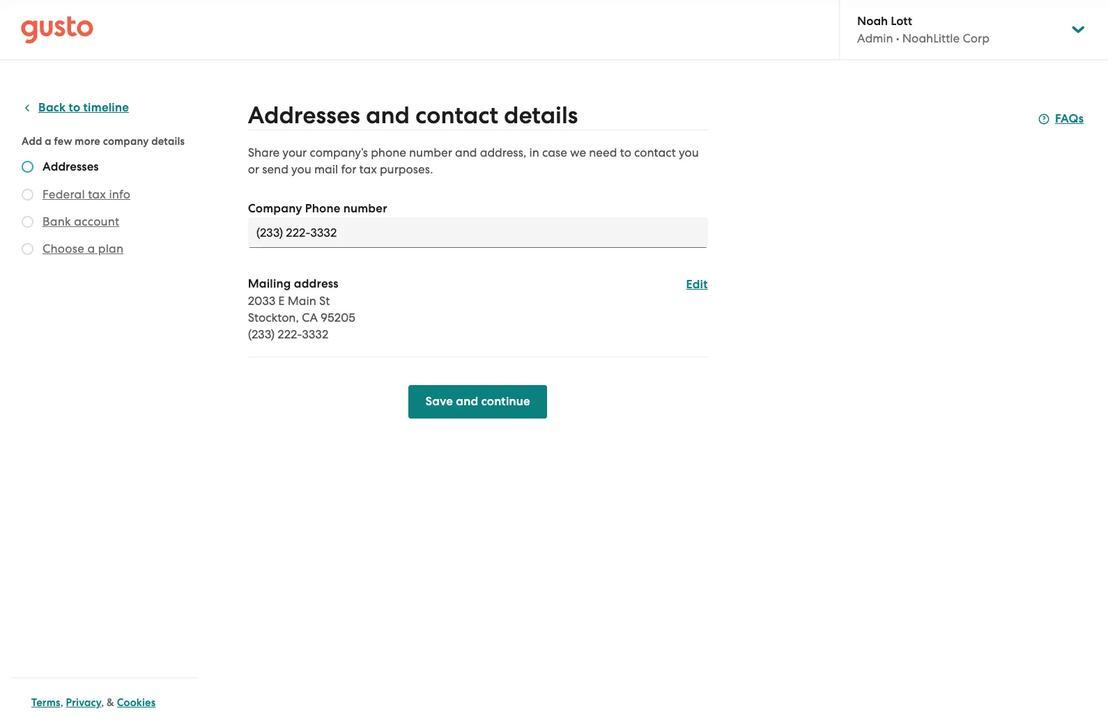 Task type: locate. For each thing, give the bounding box(es) containing it.
you
[[679, 146, 699, 160], [291, 162, 312, 176]]

send
[[262, 162, 289, 176]]

tax
[[359, 162, 377, 176], [88, 188, 106, 201]]

a left few
[[45, 135, 52, 148]]

choose a plan
[[43, 242, 124, 256]]

mail
[[314, 162, 338, 176]]

address
[[294, 277, 339, 291]]

to
[[69, 100, 80, 115], [620, 146, 632, 160]]

addresses and contact details
[[248, 101, 578, 130]]

1 vertical spatial check image
[[22, 189, 33, 201]]

2 vertical spatial check image
[[22, 216, 33, 228]]

0 horizontal spatial ,
[[60, 697, 63, 710]]

2 check image from the top
[[22, 189, 33, 201]]

case
[[542, 146, 567, 160]]

1 horizontal spatial ,
[[101, 697, 104, 710]]

0 horizontal spatial you
[[291, 162, 312, 176]]

contact right need
[[634, 146, 676, 160]]

2 horizontal spatial ,
[[296, 311, 299, 325]]

check image left federal
[[22, 189, 33, 201]]

0 horizontal spatial tax
[[88, 188, 106, 201]]

, left &
[[101, 697, 104, 710]]

1 vertical spatial to
[[620, 146, 632, 160]]

check image up check image
[[22, 216, 33, 228]]

0 vertical spatial a
[[45, 135, 52, 148]]

and right "save"
[[456, 395, 479, 409]]

a
[[45, 135, 52, 148], [87, 242, 95, 256]]

a inside choose a plan button
[[87, 242, 95, 256]]

to inside share your company's phone number and address, in case we need to contact you or send you mail for tax purposes.
[[620, 146, 632, 160]]

a left plan
[[87, 242, 95, 256]]

and up phone
[[366, 101, 410, 130]]

to right 'back'
[[69, 100, 80, 115]]

details right "company"
[[151, 135, 185, 148]]

check image down add
[[22, 161, 33, 173]]

noahlittle
[[903, 31, 960, 45]]

check image for bank
[[22, 216, 33, 228]]

number
[[409, 146, 452, 160], [344, 201, 387, 216]]

tax right for
[[359, 162, 377, 176]]

share your company's phone number and address, in case we need to contact you or send you mail for tax purposes.
[[248, 146, 699, 176]]

, left privacy
[[60, 697, 63, 710]]

admin
[[858, 31, 893, 45]]

federal tax info button
[[43, 186, 131, 203]]

addresses inside list
[[43, 160, 99, 174]]

timeline
[[83, 100, 129, 115]]

continue
[[481, 395, 530, 409]]

addresses
[[248, 101, 360, 130], [43, 160, 99, 174]]

0 horizontal spatial number
[[344, 201, 387, 216]]

0 vertical spatial addresses
[[248, 101, 360, 130]]

and left the address,
[[455, 146, 477, 160]]

contact
[[416, 101, 498, 130], [634, 146, 676, 160]]

0 vertical spatial check image
[[22, 161, 33, 173]]

tax left info
[[88, 188, 106, 201]]

mailing address element
[[248, 276, 708, 358]]

1 horizontal spatial number
[[409, 146, 452, 160]]

0 vertical spatial details
[[504, 101, 578, 130]]

1 horizontal spatial contact
[[634, 146, 676, 160]]

Company Phone number telephone field
[[248, 218, 708, 248]]

1 horizontal spatial tax
[[359, 162, 377, 176]]

1 vertical spatial you
[[291, 162, 312, 176]]

1 vertical spatial addresses
[[43, 160, 99, 174]]

noah lott admin • noahlittle corp
[[858, 14, 990, 45]]

few
[[54, 135, 72, 148]]

main
[[288, 294, 316, 308]]

1 vertical spatial contact
[[634, 146, 676, 160]]

lott
[[891, 14, 913, 29]]

0 vertical spatial to
[[69, 100, 80, 115]]

add
[[22, 135, 42, 148]]

cookies button
[[117, 695, 156, 712]]

phone
[[371, 146, 406, 160]]

company phone number
[[248, 201, 387, 216]]

and inside button
[[456, 395, 479, 409]]

privacy
[[66, 697, 101, 710]]

0 horizontal spatial a
[[45, 135, 52, 148]]

0 horizontal spatial addresses
[[43, 160, 99, 174]]

3 check image from the top
[[22, 216, 33, 228]]

contact up share your company's phone number and address, in case we need to contact you or send you mail for tax purposes.
[[416, 101, 498, 130]]

1 vertical spatial and
[[455, 146, 477, 160]]

purposes.
[[380, 162, 433, 176]]

corp
[[963, 31, 990, 45]]

0 vertical spatial contact
[[416, 101, 498, 130]]

0 horizontal spatial details
[[151, 135, 185, 148]]

check image
[[22, 243, 33, 255]]

1 horizontal spatial addresses
[[248, 101, 360, 130]]

company
[[103, 135, 149, 148]]

number right phone
[[344, 201, 387, 216]]

1 vertical spatial tax
[[88, 188, 106, 201]]

phone
[[305, 201, 341, 216]]

and
[[366, 101, 410, 130], [455, 146, 477, 160], [456, 395, 479, 409]]

0 vertical spatial number
[[409, 146, 452, 160]]

share
[[248, 146, 280, 160]]

1 horizontal spatial a
[[87, 242, 95, 256]]

1 vertical spatial number
[[344, 201, 387, 216]]

details up in
[[504, 101, 578, 130]]

addresses down few
[[43, 160, 99, 174]]

0 vertical spatial tax
[[359, 162, 377, 176]]

1 horizontal spatial to
[[620, 146, 632, 160]]

for
[[341, 162, 356, 176]]

a for add
[[45, 135, 52, 148]]

terms , privacy , & cookies
[[31, 697, 156, 710]]

cookies
[[117, 697, 156, 710]]

number up purposes.
[[409, 146, 452, 160]]

, left the ca
[[296, 311, 299, 325]]

0 horizontal spatial to
[[69, 100, 80, 115]]

info
[[109, 188, 131, 201]]

to right need
[[620, 146, 632, 160]]

choose
[[43, 242, 84, 256]]

,
[[296, 311, 299, 325], [60, 697, 63, 710], [101, 697, 104, 710]]

addresses up your
[[248, 101, 360, 130]]

details
[[504, 101, 578, 130], [151, 135, 185, 148]]

&
[[107, 697, 114, 710]]

check image
[[22, 161, 33, 173], [22, 189, 33, 201], [22, 216, 33, 228]]

1 horizontal spatial you
[[679, 146, 699, 160]]

0 vertical spatial and
[[366, 101, 410, 130]]

back to timeline button
[[22, 100, 129, 116]]

e
[[278, 294, 285, 308]]

2 vertical spatial and
[[456, 395, 479, 409]]

1 vertical spatial a
[[87, 242, 95, 256]]



Task type: describe. For each thing, give the bounding box(es) containing it.
addresses for addresses
[[43, 160, 99, 174]]

, inside mailing address 2033 e main st stockton , ca 95205 (233) 222-3332
[[296, 311, 299, 325]]

ca
[[302, 311, 318, 325]]

choose a plan button
[[43, 241, 124, 257]]

terms link
[[31, 697, 60, 710]]

tax inside share your company's phone number and address, in case we need to contact you or send you mail for tax purposes.
[[359, 162, 377, 176]]

tax inside button
[[88, 188, 106, 201]]

and inside share your company's phone number and address, in case we need to contact you or send you mail for tax purposes.
[[455, 146, 477, 160]]

faqs button
[[1039, 111, 1084, 128]]

1 vertical spatial details
[[151, 135, 185, 148]]

company's
[[310, 146, 368, 160]]

account
[[74, 215, 119, 229]]

address,
[[480, 146, 527, 160]]

•
[[896, 31, 900, 45]]

bank account button
[[43, 213, 119, 230]]

2033
[[248, 294, 276, 308]]

more
[[75, 135, 100, 148]]

your
[[283, 146, 307, 160]]

edit button
[[686, 277, 708, 294]]

noah
[[858, 14, 888, 29]]

in
[[529, 146, 539, 160]]

edit
[[686, 277, 708, 292]]

a for choose
[[87, 242, 95, 256]]

0 vertical spatial you
[[679, 146, 699, 160]]

contact inside share your company's phone number and address, in case we need to contact you or send you mail for tax purposes.
[[634, 146, 676, 160]]

st
[[319, 294, 330, 308]]

addresses list
[[22, 160, 193, 260]]

95205
[[321, 311, 356, 325]]

back to timeline
[[38, 100, 129, 115]]

(233)
[[248, 328, 275, 342]]

mailing address 2033 e main st stockton , ca 95205 (233) 222-3332
[[248, 277, 356, 342]]

1 horizontal spatial details
[[504, 101, 578, 130]]

stockton
[[248, 311, 296, 325]]

addresses for addresses and contact details
[[248, 101, 360, 130]]

need
[[589, 146, 617, 160]]

and for addresses
[[366, 101, 410, 130]]

to inside button
[[69, 100, 80, 115]]

back
[[38, 100, 66, 115]]

terms
[[31, 697, 60, 710]]

save
[[426, 395, 453, 409]]

privacy link
[[66, 697, 101, 710]]

home image
[[21, 16, 93, 44]]

and for save
[[456, 395, 479, 409]]

3332
[[302, 328, 329, 342]]

1 check image from the top
[[22, 161, 33, 173]]

mailing
[[248, 277, 291, 291]]

bank
[[43, 215, 71, 229]]

check image for federal
[[22, 189, 33, 201]]

company
[[248, 201, 302, 216]]

we
[[570, 146, 586, 160]]

federal
[[43, 188, 85, 201]]

or
[[248, 162, 259, 176]]

federal tax info
[[43, 188, 131, 201]]

faqs
[[1056, 112, 1084, 126]]

save and continue button
[[409, 386, 547, 419]]

bank account
[[43, 215, 119, 229]]

0 horizontal spatial contact
[[416, 101, 498, 130]]

222-
[[278, 328, 302, 342]]

save and continue
[[426, 395, 530, 409]]

add a few more company details
[[22, 135, 185, 148]]

number inside share your company's phone number and address, in case we need to contact you or send you mail for tax purposes.
[[409, 146, 452, 160]]

plan
[[98, 242, 124, 256]]



Task type: vqa. For each thing, say whether or not it's contained in the screenshot.
US
no



